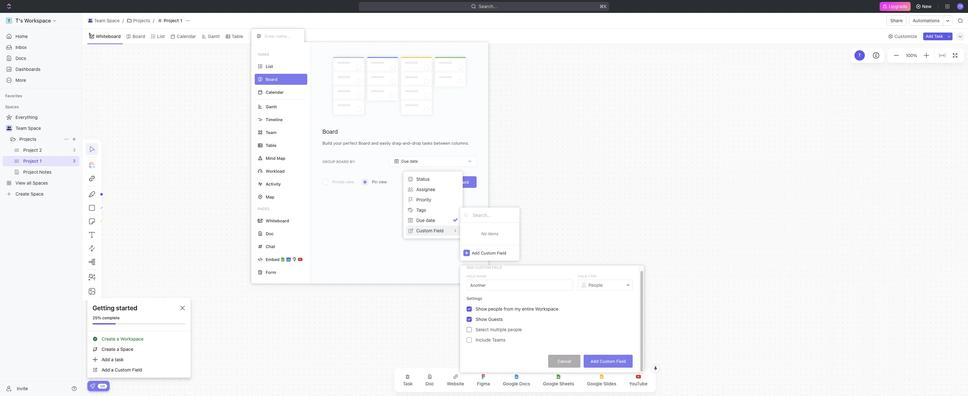 Task type: locate. For each thing, give the bounding box(es) containing it.
1 vertical spatial task
[[403, 381, 413, 387]]

0 vertical spatial list
[[157, 33, 165, 39]]

1 horizontal spatial date
[[426, 218, 435, 223]]

date
[[410, 159, 418, 164], [426, 218, 435, 223]]

show for show people from my entire workspace
[[476, 307, 487, 312]]

tree inside sidebar 'navigation'
[[3, 112, 79, 199]]

share button
[[887, 15, 907, 26]]

table
[[232, 33, 243, 39], [266, 143, 277, 148]]

people
[[489, 307, 503, 312], [508, 327, 522, 333]]

0 vertical spatial team space
[[94, 18, 120, 23]]

0 horizontal spatial list
[[157, 33, 165, 39]]

assignee button
[[406, 185, 460, 195]]

1 vertical spatial table
[[266, 143, 277, 148]]

1 vertical spatial create
[[102, 347, 116, 352]]

2 / from the left
[[153, 18, 154, 23]]

2 vertical spatial board
[[456, 180, 469, 185]]

1 vertical spatial projects link
[[19, 134, 61, 145]]

1 horizontal spatial /
[[153, 18, 154, 23]]

settings
[[467, 297, 482, 301]]

priority button
[[406, 195, 460, 205]]

close image
[[180, 306, 185, 311]]

gantt left table link
[[208, 33, 220, 39]]

0 horizontal spatial people
[[489, 307, 503, 312]]

2 horizontal spatial google
[[587, 381, 603, 387]]

space right user group icon
[[28, 126, 41, 131]]

1 vertical spatial show
[[476, 317, 487, 322]]

board link
[[131, 32, 145, 41]]

team right user group image
[[94, 18, 105, 23]]

youtube
[[630, 381, 648, 387]]

1 vertical spatial due
[[417, 218, 425, 223]]

calendar up timeline
[[266, 90, 284, 95]]

Include Teams checkbox
[[467, 338, 472, 343]]

table right gantt link
[[232, 33, 243, 39]]

Enter name... text field
[[467, 280, 573, 291]]

Select multiple people checkbox
[[467, 328, 472, 333]]

1 horizontal spatial whiteboard
[[266, 218, 289, 223]]

0 vertical spatial projects link
[[125, 17, 152, 25]]

1 vertical spatial map
[[266, 194, 275, 200]]

1 vertical spatial docs
[[520, 381, 530, 387]]

1 vertical spatial team space
[[15, 126, 41, 131]]

3 google from the left
[[587, 381, 603, 387]]

google docs button
[[498, 371, 536, 391]]

1 horizontal spatial google
[[543, 381, 559, 387]]

0 vertical spatial doc
[[266, 231, 274, 236]]

sheets
[[560, 381, 575, 387]]

google left "sheets"
[[543, 381, 559, 387]]

custom
[[417, 228, 433, 234], [481, 251, 496, 256], [476, 266, 491, 270], [600, 359, 616, 364], [115, 368, 131, 373]]

date for due date button
[[426, 218, 435, 223]]

calendar down 1
[[177, 33, 196, 39]]

cancel button
[[549, 355, 581, 368]]

Show Guests checkbox
[[467, 317, 472, 322]]

1 horizontal spatial team space
[[94, 18, 120, 23]]

0 vertical spatial task
[[935, 34, 943, 39]]

list down project 1 link
[[157, 33, 165, 39]]

2 horizontal spatial board
[[456, 180, 469, 185]]

invite
[[17, 386, 28, 392]]

show people from my entire workspace
[[476, 307, 559, 312]]

list down view
[[266, 64, 273, 69]]

0 horizontal spatial team space
[[15, 126, 41, 131]]

0 horizontal spatial calendar
[[177, 33, 196, 39]]

whiteboard up chat
[[266, 218, 289, 223]]

a down add a task
[[111, 368, 114, 373]]

0 vertical spatial date
[[410, 159, 418, 164]]

home
[[15, 34, 28, 39]]

google left slides
[[587, 381, 603, 387]]

0 horizontal spatial workspace
[[120, 337, 144, 342]]

2 google from the left
[[543, 381, 559, 387]]

website button
[[442, 371, 470, 391]]

a for workspace
[[117, 337, 119, 342]]

add custom field down no items
[[472, 251, 507, 256]]

show up select
[[476, 317, 487, 322]]

customize
[[895, 33, 918, 39]]

map right mind
[[277, 156, 285, 161]]

1 google from the left
[[503, 381, 518, 387]]

100%
[[906, 53, 918, 58]]

Search... text field
[[473, 210, 517, 220]]

1 vertical spatial calendar
[[266, 90, 284, 95]]

1 horizontal spatial projects link
[[125, 17, 152, 25]]

select
[[476, 327, 489, 333]]

task down automations button
[[935, 34, 943, 39]]

field inside button
[[617, 359, 626, 364]]

0 vertical spatial whiteboard
[[96, 33, 121, 39]]

0 vertical spatial projects
[[133, 18, 150, 23]]

people up guests
[[489, 307, 503, 312]]

1 horizontal spatial map
[[277, 156, 285, 161]]

0 vertical spatial table
[[232, 33, 243, 39]]

0 vertical spatial gantt
[[208, 33, 220, 39]]

0 horizontal spatial board
[[133, 33, 145, 39]]

date inside dropdown button
[[410, 159, 418, 164]]

0 horizontal spatial doc
[[266, 231, 274, 236]]

due date for due date button
[[417, 218, 435, 223]]

due date inside button
[[417, 218, 435, 223]]

1 vertical spatial list
[[266, 64, 273, 69]]

2 vertical spatial space
[[120, 347, 133, 352]]

projects inside sidebar 'navigation'
[[19, 136, 36, 142]]

field name
[[467, 275, 487, 278]]

google for google docs
[[503, 381, 518, 387]]

mind map
[[266, 156, 285, 161]]

board inside 'link'
[[133, 33, 145, 39]]

a up create a space
[[117, 337, 119, 342]]

task
[[935, 34, 943, 39], [403, 381, 413, 387]]

1 vertical spatial projects
[[19, 136, 36, 142]]

1 horizontal spatial due
[[417, 218, 425, 223]]

space
[[107, 18, 120, 23], [28, 126, 41, 131], [120, 347, 133, 352]]

show right show people from my entire workspace checkbox
[[476, 307, 487, 312]]

youtube button
[[624, 371, 653, 391]]

1 vertical spatial people
[[508, 327, 522, 333]]

gantt up timeline
[[266, 104, 277, 109]]

2 vertical spatial add custom field
[[591, 359, 626, 364]]

0 horizontal spatial google
[[503, 381, 518, 387]]

google for google sheets
[[543, 381, 559, 387]]

date up the custom field on the left of page
[[426, 218, 435, 223]]

type
[[588, 275, 597, 278]]

space up 'whiteboard' link
[[107, 18, 120, 23]]

no items
[[482, 231, 499, 237]]

workload
[[266, 169, 285, 174]]

from
[[504, 307, 514, 312]]

project 1
[[164, 18, 182, 23]]

custom field button
[[406, 226, 460, 236]]

projects
[[133, 18, 150, 23], [19, 136, 36, 142]]

name
[[477, 275, 487, 278]]

custom up the name
[[476, 266, 491, 270]]

docs link
[[3, 53, 79, 64]]

whiteboard left "board" 'link' on the left
[[96, 33, 121, 39]]

project 1 link
[[156, 17, 184, 25]]

add a custom field
[[102, 368, 142, 373]]

a up task
[[117, 347, 119, 352]]

0 horizontal spatial projects
[[19, 136, 36, 142]]

0 vertical spatial calendar
[[177, 33, 196, 39]]

a left task
[[111, 357, 114, 363]]

space inside sidebar 'navigation'
[[28, 126, 41, 131]]

show guests
[[476, 317, 503, 322]]

1 horizontal spatial projects
[[133, 18, 150, 23]]

create for create a space
[[102, 347, 116, 352]]

0 vertical spatial show
[[476, 307, 487, 312]]

team inside sidebar 'navigation'
[[15, 126, 27, 131]]

calendar link
[[176, 32, 196, 41]]

table inside table link
[[232, 33, 243, 39]]

1 horizontal spatial table
[[266, 143, 277, 148]]

2 horizontal spatial team
[[266, 130, 277, 135]]

table up mind
[[266, 143, 277, 148]]

0 vertical spatial create
[[102, 337, 116, 342]]

field up slides
[[617, 359, 626, 364]]

field down create a space
[[132, 368, 142, 373]]

field left the name
[[467, 275, 476, 278]]

team
[[94, 18, 105, 23], [15, 126, 27, 131], [266, 130, 277, 135]]

1 horizontal spatial doc
[[426, 381, 434, 387]]

1 vertical spatial space
[[28, 126, 41, 131]]

getting started
[[93, 305, 137, 312]]

select multiple people
[[476, 327, 522, 333]]

embed
[[266, 257, 280, 262]]

0 vertical spatial board
[[133, 33, 145, 39]]

0 horizontal spatial space
[[28, 126, 41, 131]]

25%
[[93, 316, 101, 321]]

task left doc button
[[403, 381, 413, 387]]

date inside button
[[426, 218, 435, 223]]

tree
[[3, 112, 79, 199]]

1 vertical spatial workspace
[[120, 337, 144, 342]]

add a task
[[102, 357, 124, 363]]

team right user group icon
[[15, 126, 27, 131]]

0 vertical spatial add custom field
[[472, 251, 507, 256]]

1 vertical spatial date
[[426, 218, 435, 223]]

gantt
[[208, 33, 220, 39], [266, 104, 277, 109]]

create up add a task
[[102, 347, 116, 352]]

0 vertical spatial docs
[[15, 55, 26, 61]]

team space up 'whiteboard' link
[[94, 18, 120, 23]]

1 horizontal spatial space
[[107, 18, 120, 23]]

0 horizontal spatial /
[[123, 18, 124, 23]]

team space right user group icon
[[15, 126, 41, 131]]

1 vertical spatial team space link
[[15, 123, 78, 134]]

people
[[589, 282, 603, 288]]

group
[[323, 160, 336, 164]]

cancel
[[558, 359, 572, 364]]

calendar
[[177, 33, 196, 39], [266, 90, 284, 95]]

upgrade link
[[880, 2, 911, 11]]

0 horizontal spatial task
[[403, 381, 413, 387]]

team space link
[[86, 17, 121, 25], [15, 123, 78, 134]]

1 create from the top
[[102, 337, 116, 342]]

google right figma
[[503, 381, 518, 387]]

add task button
[[924, 32, 946, 40]]

tree containing team space
[[3, 112, 79, 199]]

google
[[503, 381, 518, 387], [543, 381, 559, 387], [587, 381, 603, 387]]

1 horizontal spatial team space link
[[86, 17, 121, 25]]

doc up chat
[[266, 231, 274, 236]]

1 horizontal spatial board
[[323, 128, 338, 135]]

0 horizontal spatial date
[[410, 159, 418, 164]]

custom up google slides button at the right
[[600, 359, 616, 364]]

space down create a workspace
[[120, 347, 133, 352]]

0 horizontal spatial docs
[[15, 55, 26, 61]]

sidebar navigation
[[0, 13, 82, 397]]

field down add custom field dropdown button
[[492, 266, 502, 270]]

dashboards
[[15, 66, 41, 72]]

0 horizontal spatial table
[[232, 33, 243, 39]]

create
[[102, 337, 116, 342], [102, 347, 116, 352]]

0 vertical spatial due date
[[402, 159, 418, 164]]

team down timeline
[[266, 130, 277, 135]]

add custom field up the name
[[467, 266, 502, 270]]

due date up the custom field on the left of page
[[417, 218, 435, 223]]

workspace right entire
[[535, 307, 559, 312]]

due date up status
[[402, 159, 418, 164]]

0 vertical spatial due
[[402, 159, 409, 164]]

0 horizontal spatial map
[[266, 194, 275, 200]]

create a workspace
[[102, 337, 144, 342]]

0 horizontal spatial projects link
[[19, 134, 61, 145]]

a for space
[[117, 347, 119, 352]]

1 horizontal spatial workspace
[[535, 307, 559, 312]]

0 horizontal spatial team space link
[[15, 123, 78, 134]]

0 horizontal spatial due
[[402, 159, 409, 164]]

1 horizontal spatial docs
[[520, 381, 530, 387]]

1/4
[[100, 384, 105, 388]]

list
[[157, 33, 165, 39], [266, 64, 273, 69]]

workspace up create a space
[[120, 337, 144, 342]]

1 vertical spatial doc
[[426, 381, 434, 387]]

2 show from the top
[[476, 317, 487, 322]]

doc right task button
[[426, 381, 434, 387]]

date up status
[[410, 159, 418, 164]]

0 horizontal spatial team
[[15, 126, 27, 131]]

1 vertical spatial due date
[[417, 218, 435, 223]]

due inside button
[[417, 218, 425, 223]]

0 vertical spatial space
[[107, 18, 120, 23]]

map down activity
[[266, 194, 275, 200]]

due date inside dropdown button
[[402, 159, 418, 164]]

list link
[[156, 32, 165, 41]]

date for due date dropdown button
[[410, 159, 418, 164]]

assignee
[[417, 187, 436, 192]]

1 show from the top
[[476, 307, 487, 312]]

due inside dropdown button
[[402, 159, 409, 164]]

website
[[447, 381, 464, 387]]

user group image
[[88, 19, 92, 22]]

1 vertical spatial gantt
[[266, 104, 277, 109]]

2 create from the top
[[102, 347, 116, 352]]

create up create a space
[[102, 337, 116, 342]]

doc
[[266, 231, 274, 236], [426, 381, 434, 387]]

custom down no items
[[481, 251, 496, 256]]

map
[[277, 156, 285, 161], [266, 194, 275, 200]]

people right multiple
[[508, 327, 522, 333]]

due date button
[[406, 216, 460, 226]]

whiteboard
[[96, 33, 121, 39], [266, 218, 289, 223]]

1 horizontal spatial task
[[935, 34, 943, 39]]

add custom field up google slides button at the right
[[591, 359, 626, 364]]

field down due date button
[[434, 228, 444, 234]]

1 / from the left
[[123, 18, 124, 23]]

items
[[488, 231, 499, 237]]

figma button
[[472, 371, 495, 391]]

tags
[[417, 207, 426, 213]]

add custom field inside button
[[591, 359, 626, 364]]



Task type: describe. For each thing, give the bounding box(es) containing it.
due date for due date dropdown button
[[402, 159, 418, 164]]

google for google slides
[[587, 381, 603, 387]]

0 vertical spatial team space link
[[86, 17, 121, 25]]

2 horizontal spatial space
[[120, 347, 133, 352]]

projects link inside tree
[[19, 134, 61, 145]]

google sheets button
[[538, 371, 580, 391]]

Show people from my entire Workspace checkbox
[[467, 307, 472, 312]]

due date button
[[390, 157, 477, 167]]

1 vertical spatial board
[[323, 128, 338, 135]]

1 horizontal spatial people
[[508, 327, 522, 333]]

add custom field inside dropdown button
[[472, 251, 507, 256]]

people button
[[579, 280, 633, 291]]

status button
[[406, 174, 460, 185]]

upgrade
[[889, 4, 908, 9]]

status
[[417, 176, 430, 182]]

custom down task
[[115, 368, 131, 373]]

entire
[[522, 307, 534, 312]]

team space inside sidebar 'navigation'
[[15, 126, 41, 131]]

board
[[337, 160, 349, 164]]

1 horizontal spatial gantt
[[266, 104, 277, 109]]

automations
[[913, 18, 940, 23]]

new
[[923, 4, 932, 9]]

google slides button
[[582, 371, 622, 391]]

priority
[[417, 197, 431, 203]]

inbox
[[15, 45, 27, 50]]

a for task
[[111, 357, 114, 363]]

field type
[[578, 275, 597, 278]]

mind
[[266, 156, 276, 161]]

add inside dropdown button
[[472, 251, 480, 256]]

user group image
[[7, 126, 11, 130]]

create for create a workspace
[[102, 337, 116, 342]]

view button
[[251, 32, 272, 41]]

dashboards link
[[3, 64, 79, 75]]

100% button
[[905, 52, 919, 59]]

figma
[[477, 381, 490, 387]]

25% complete
[[93, 316, 120, 321]]

guests
[[489, 317, 503, 322]]

google docs
[[503, 381, 530, 387]]

calendar inside calendar link
[[177, 33, 196, 39]]

add custom field button
[[460, 245, 520, 261]]

docs inside sidebar 'navigation'
[[15, 55, 26, 61]]

slides
[[604, 381, 617, 387]]

new button
[[914, 1, 936, 12]]

custom field
[[417, 228, 444, 234]]

no
[[482, 231, 487, 237]]

automations button
[[910, 16, 943, 25]]

view button
[[251, 29, 272, 44]]

field left 'type'
[[578, 275, 588, 278]]

1 vertical spatial whiteboard
[[266, 218, 289, 223]]

favorites button
[[3, 92, 25, 100]]

field down items at the bottom right of the page
[[497, 251, 507, 256]]

due for due date dropdown button
[[402, 159, 409, 164]]

onboarding checklist button image
[[90, 384, 95, 389]]

table link
[[231, 32, 243, 41]]

show for show guests
[[476, 317, 487, 322]]

view
[[260, 33, 270, 39]]

onboarding checklist button element
[[90, 384, 95, 389]]

gantt link
[[207, 32, 220, 41]]

custom inside button
[[600, 359, 616, 364]]

due for due date button
[[417, 218, 425, 223]]

doc button
[[421, 371, 439, 391]]

0 vertical spatial workspace
[[535, 307, 559, 312]]

tags button
[[406, 205, 460, 216]]

t
[[859, 53, 862, 58]]

1
[[180, 18, 182, 23]]

by:
[[350, 160, 356, 164]]

Enter name... field
[[264, 33, 299, 39]]

include
[[476, 338, 491, 343]]

teams
[[492, 338, 506, 343]]

create a space
[[102, 347, 133, 352]]

add custom field button
[[584, 355, 633, 368]]

0 horizontal spatial gantt
[[208, 33, 220, 39]]

form
[[266, 270, 276, 275]]

chat
[[266, 244, 275, 249]]

1 horizontal spatial calendar
[[266, 90, 284, 95]]

0 vertical spatial people
[[489, 307, 503, 312]]

include teams
[[476, 338, 506, 343]]

add task
[[926, 34, 943, 39]]

1 horizontal spatial list
[[266, 64, 273, 69]]

task button
[[398, 371, 418, 391]]

spaces
[[5, 105, 19, 109]]

project
[[164, 18, 179, 23]]

activity
[[266, 182, 281, 187]]

doc inside button
[[426, 381, 434, 387]]

a for custom
[[111, 368, 114, 373]]

getting
[[93, 305, 115, 312]]

task
[[115, 357, 124, 363]]

0 vertical spatial map
[[277, 156, 285, 161]]

google slides
[[587, 381, 617, 387]]

docs inside button
[[520, 381, 530, 387]]

custom down due date button
[[417, 228, 433, 234]]

started
[[116, 305, 137, 312]]

1 horizontal spatial team
[[94, 18, 105, 23]]

google sheets
[[543, 381, 575, 387]]

1 vertical spatial add custom field
[[467, 266, 502, 270]]

timeline
[[266, 117, 283, 122]]

home link
[[3, 31, 79, 42]]

whiteboard link
[[95, 32, 121, 41]]

search...
[[479, 4, 497, 9]]

multiple
[[490, 327, 507, 333]]

0 horizontal spatial whiteboard
[[96, 33, 121, 39]]



Task type: vqa. For each thing, say whether or not it's contained in the screenshot.
the top "List" link
no



